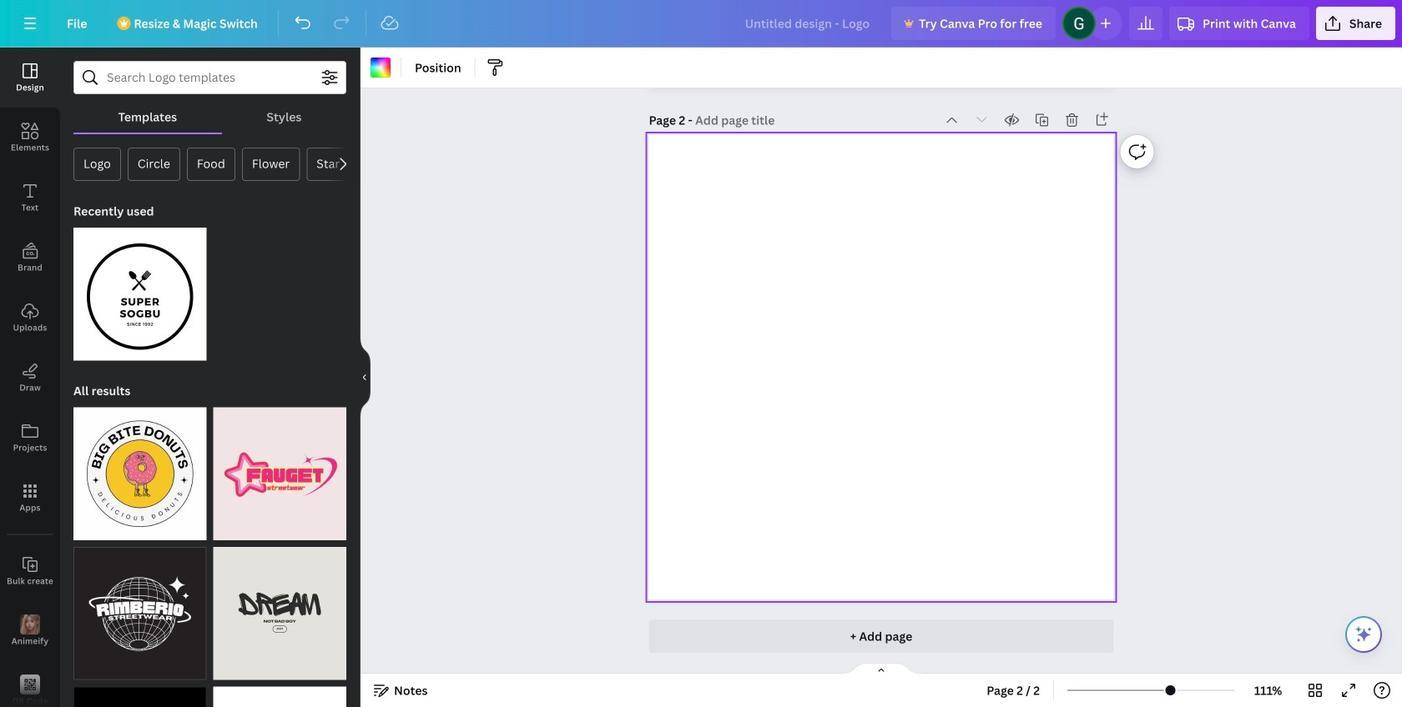 Task type: locate. For each thing, give the bounding box(es) containing it.
black and white globe y2k streetwear logo image
[[73, 548, 207, 681]]

side panel tab list
[[0, 48, 60, 708]]

Page title text field
[[696, 112, 777, 129]]

blue and white circle surfing club logo image
[[213, 687, 346, 708]]

pink yellow star y2k style streetwear logo group
[[213, 398, 346, 541]]

bright colorful playful funny donuts food circle logo group
[[73, 398, 207, 541]]

pink yellow star y2k style streetwear logo image
[[213, 408, 346, 541]]

#ffffff image
[[371, 58, 391, 78]]

blue and white circle surfing club logo group
[[213, 677, 346, 708]]

black and white modern vintage retro brand logo image
[[73, 687, 207, 708]]

Search Logo templates search field
[[107, 62, 313, 93]]

black and white modern vintage retro brand logo group
[[73, 677, 207, 708]]



Task type: describe. For each thing, give the bounding box(es) containing it.
modern minimalist graffiti dream brand logo group
[[213, 538, 346, 681]]

Design title text field
[[732, 7, 885, 40]]

canva assistant image
[[1354, 625, 1374, 645]]

hide image
[[360, 338, 371, 418]]

black circle with utensils restaurant logo image
[[73, 228, 207, 361]]

main menu bar
[[0, 0, 1402, 48]]

black circle with utensils restaurant logo group
[[73, 218, 207, 361]]

black and white globe y2k streetwear logo group
[[73, 538, 207, 681]]

bright colorful playful funny donuts food circle logo image
[[73, 408, 207, 541]]

Zoom button
[[1241, 678, 1296, 705]]

show pages image
[[841, 663, 922, 676]]



Task type: vqa. For each thing, say whether or not it's contained in the screenshot.
"publish" on the left of the page
no



